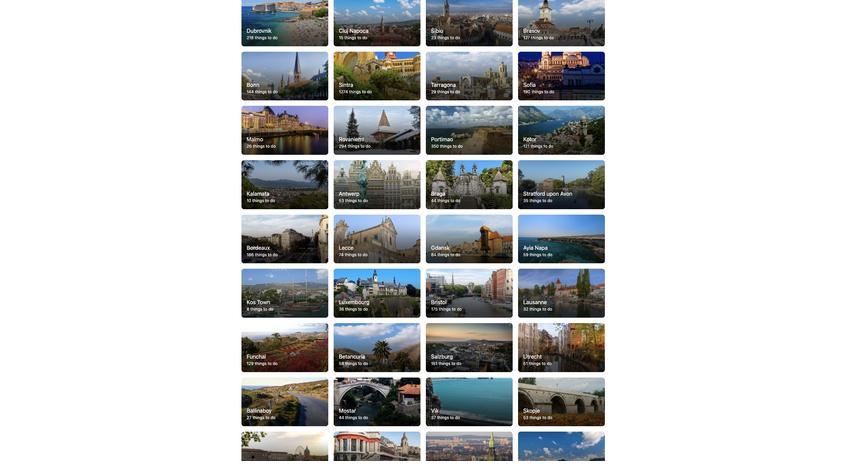 Task type: describe. For each thing, give the bounding box(es) containing it.
26
[[247, 144, 252, 149]]

things for dubrovnik
[[255, 35, 267, 40]]

lecce image
[[334, 215, 421, 263]]

do for betancuria
[[363, 361, 368, 366]]

things for salzburg
[[439, 361, 451, 366]]

to for betancuria
[[358, 361, 362, 366]]

napa
[[535, 245, 548, 251]]

kos
[[247, 299, 256, 305]]

things for utrecht
[[529, 361, 541, 366]]

braga
[[432, 191, 446, 197]]

tarragona 29 things to do
[[432, 82, 461, 94]]

do for portimao
[[458, 144, 463, 149]]

121
[[524, 144, 530, 149]]

129
[[247, 361, 254, 366]]

cluj napoca 15 things to do
[[339, 28, 369, 40]]

8
[[247, 307, 250, 312]]

to for kotor
[[544, 144, 548, 149]]

ballinaboy image
[[242, 377, 328, 426]]

portimao
[[432, 136, 454, 142]]

kotor image
[[518, 106, 605, 155]]

skopje 53 things to do
[[524, 408, 553, 420]]

lecce
[[339, 245, 354, 251]]

vik image
[[426, 377, 513, 426]]

things for lecce
[[345, 252, 357, 257]]

things for vik
[[438, 415, 449, 420]]

rovaniemi image
[[334, 106, 421, 155]]

kalamata image
[[242, 160, 328, 209]]

things for tarragona
[[438, 89, 450, 94]]

utrecht image
[[518, 323, 605, 372]]

bristol 175 things to do
[[432, 299, 462, 312]]

do for kotor
[[549, 144, 554, 149]]

218
[[247, 35, 254, 40]]

antwerp
[[339, 191, 360, 197]]

lecce 74 things to do
[[339, 245, 368, 257]]

brasov
[[524, 28, 541, 34]]

to for bonn
[[268, 89, 272, 94]]

things for kalamata
[[253, 198, 264, 203]]

to for sintra
[[362, 89, 366, 94]]

skopje image
[[518, 377, 605, 426]]

kotor
[[524, 136, 537, 142]]

portimao image
[[426, 106, 513, 155]]

to inside stratford upon avon 35 things to do
[[543, 198, 547, 203]]

to for utrecht
[[542, 361, 546, 366]]

luxembourg 36 things to do
[[339, 299, 370, 312]]

do for tarragona
[[456, 89, 461, 94]]

lausanne 32 things to do
[[524, 299, 553, 312]]

things for portimao
[[440, 144, 452, 149]]

to for braga
[[451, 198, 455, 203]]

funchal
[[247, 353, 266, 360]]

to for ballinaboy
[[266, 415, 270, 420]]

to for lecce
[[358, 252, 362, 257]]

do for malmo
[[271, 144, 276, 149]]

bordeaux 186 things to do
[[247, 245, 278, 257]]

to for salzburg
[[452, 361, 456, 366]]

things inside cluj napoca 15 things to do
[[345, 35, 357, 40]]

things inside kos town 8 things to do
[[251, 307, 263, 312]]

35
[[524, 198, 529, 203]]

to inside ayia napa 59 things to do
[[543, 252, 547, 257]]

to for malmo
[[266, 144, 270, 149]]

things for sintra
[[349, 89, 361, 94]]

funchal image
[[242, 323, 328, 372]]

utrecht 51 things to do
[[524, 353, 552, 366]]

things for bordeaux
[[255, 252, 267, 257]]

rovaniemi
[[339, 136, 364, 142]]

bonn 144 things to do
[[247, 82, 278, 94]]

to for portimao
[[453, 144, 457, 149]]

things for mostar
[[346, 415, 357, 420]]

sintra image
[[334, 52, 421, 101]]

bovec image
[[518, 432, 605, 461]]

186
[[247, 252, 254, 257]]

salzburg image
[[426, 323, 513, 372]]

do for mostar
[[364, 415, 368, 420]]

bristol image
[[426, 269, 513, 318]]

things for sibiu
[[438, 35, 449, 40]]

town
[[257, 299, 270, 305]]

bristol
[[432, 299, 447, 305]]

do for sintra
[[367, 89, 372, 94]]

do for vik
[[455, 415, 460, 420]]

things for brasov
[[532, 35, 543, 40]]

do for ballinaboy
[[271, 415, 276, 420]]

salzburg 151 things to do
[[432, 353, 462, 366]]

do for sibiu
[[456, 35, 461, 40]]

do for brasov
[[550, 35, 554, 40]]

58
[[339, 361, 344, 366]]

37
[[432, 415, 436, 420]]

lausanne image
[[518, 269, 605, 318]]

things for skopje
[[530, 415, 542, 420]]

skopje
[[524, 408, 540, 414]]

things for luxembourg
[[346, 307, 357, 312]]

84
[[432, 252, 437, 257]]

to for bordeaux
[[268, 252, 272, 257]]

do for kalamata
[[270, 198, 275, 203]]

do for bonn
[[273, 89, 278, 94]]

malmo 26 things to do
[[247, 136, 276, 149]]

do for funchal
[[273, 361, 278, 366]]

things inside stratford upon avon 35 things to do
[[530, 198, 542, 203]]

151
[[432, 361, 438, 366]]

things for malmo
[[253, 144, 265, 149]]

luxembourg image
[[334, 269, 421, 318]]

32
[[524, 307, 529, 312]]

44 for braga
[[432, 198, 437, 203]]

malmo
[[247, 136, 263, 142]]

29
[[432, 89, 437, 94]]

stratford upon avon image
[[518, 160, 605, 209]]

bonn image
[[242, 52, 328, 101]]

do for bristol
[[457, 307, 462, 312]]

to for kalamata
[[265, 198, 269, 203]]

294
[[339, 144, 347, 149]]

utrecht
[[524, 353, 542, 360]]

do for antwerp
[[363, 198, 368, 203]]



Task type: vqa. For each thing, say whether or not it's contained in the screenshot.
airports in select multiple airports at once and compare flights
no



Task type: locate. For each thing, give the bounding box(es) containing it.
braga 44 things to do
[[432, 191, 461, 203]]

do inside vik 37 things to do
[[455, 415, 460, 420]]

things for bonn
[[255, 89, 267, 94]]

things down "betancuria"
[[345, 361, 357, 366]]

do inside funchal 129 things to do
[[273, 361, 278, 366]]

funchal 129 things to do
[[247, 353, 278, 366]]

vik
[[432, 408, 439, 414]]

upon
[[547, 191, 559, 197]]

to for vik
[[450, 415, 454, 420]]

53
[[339, 198, 344, 203], [524, 415, 529, 420]]

things for kotor
[[531, 144, 543, 149]]

things inside tarragona 29 things to do
[[438, 89, 450, 94]]

do inside lecce 74 things to do
[[363, 252, 368, 257]]

ballinaboy
[[247, 408, 272, 414]]

to for bristol
[[452, 307, 456, 312]]

betancuria 58 things to do
[[339, 353, 368, 366]]

things down dubrovnik
[[255, 35, 267, 40]]

sofia
[[524, 82, 536, 88]]

things inside malmo 26 things to do
[[253, 144, 265, 149]]

to inside the rovaniemi 294 things to do
[[361, 144, 365, 149]]

do inside ayia napa 59 things to do
[[548, 252, 553, 257]]

things down ballinaboy
[[253, 415, 265, 420]]

bilbao image
[[334, 432, 421, 461]]

malmo image
[[242, 106, 328, 155]]

do inside cluj napoca 15 things to do
[[363, 35, 368, 40]]

things down lecce on the bottom of page
[[345, 252, 357, 257]]

to inside antwerp 53 things to do
[[358, 198, 362, 203]]

things inside antwerp 53 things to do
[[345, 198, 357, 203]]

things down bristol
[[439, 307, 451, 312]]

53 inside skopje 53 things to do
[[524, 415, 529, 420]]

do inside luxembourg 36 things to do
[[363, 307, 368, 312]]

do inside kotor 121 things to do
[[549, 144, 554, 149]]

do inside bordeaux 186 things to do
[[273, 252, 278, 257]]

betancuria image
[[334, 323, 421, 372]]

do for sofia
[[550, 89, 555, 94]]

to for tarragona
[[451, 89, 455, 94]]

do inside portimao 350 things to do
[[458, 144, 463, 149]]

to for brasov
[[545, 35, 548, 40]]

kalamata 10 things to do
[[247, 191, 275, 203]]

things down 'kalamata'
[[253, 198, 264, 203]]

luxembourg
[[339, 299, 370, 305]]

190
[[524, 89, 531, 94]]

mostar 44 things to do
[[339, 408, 368, 420]]

things down sibiu
[[438, 35, 449, 40]]

1 vertical spatial 44
[[339, 415, 344, 420]]

things
[[255, 35, 267, 40], [345, 35, 357, 40], [438, 35, 449, 40], [532, 35, 543, 40], [255, 89, 267, 94], [349, 89, 361, 94], [438, 89, 450, 94], [532, 89, 544, 94], [253, 144, 265, 149], [348, 144, 360, 149], [440, 144, 452, 149], [531, 144, 543, 149], [253, 198, 264, 203], [345, 198, 357, 203], [438, 198, 450, 203], [530, 198, 542, 203], [255, 252, 267, 257], [345, 252, 357, 257], [438, 252, 450, 257], [530, 252, 542, 257], [251, 307, 263, 312], [346, 307, 357, 312], [439, 307, 451, 312], [530, 307, 542, 312], [255, 361, 267, 366], [345, 361, 357, 366], [439, 361, 451, 366], [529, 361, 541, 366], [253, 415, 265, 420], [346, 415, 357, 420], [438, 415, 449, 420], [530, 415, 542, 420]]

things down sintra
[[349, 89, 361, 94]]

bordeaux image
[[242, 215, 328, 263]]

to inside cluj napoca 15 things to do
[[358, 35, 362, 40]]

to for mostar
[[359, 415, 362, 420]]

things down luxembourg
[[346, 307, 357, 312]]

do for lecce
[[363, 252, 368, 257]]

53 down the skopje at the right bottom of the page
[[524, 415, 529, 420]]

things down "funchal"
[[255, 361, 267, 366]]

to inside lecce 74 things to do
[[358, 252, 362, 257]]

things down braga
[[438, 198, 450, 203]]

stratford upon avon 35 things to do
[[524, 191, 573, 203]]

things for funchal
[[255, 361, 267, 366]]

things inside mostar 44 things to do
[[346, 415, 357, 420]]

175
[[432, 307, 438, 312]]

things inside kotor 121 things to do
[[531, 144, 543, 149]]

to inside malmo 26 things to do
[[266, 144, 270, 149]]

portimao 350 things to do
[[432, 136, 463, 149]]

gdansk
[[432, 245, 450, 251]]

do inside utrecht 51 things to do
[[547, 361, 552, 366]]

to inside kalamata 10 things to do
[[265, 198, 269, 203]]

1 horizontal spatial 44
[[432, 198, 437, 203]]

things inside the "salzburg 151 things to do"
[[439, 361, 451, 366]]

kotor 121 things to do
[[524, 136, 554, 149]]

things for rovaniemi
[[348, 144, 360, 149]]

to inside bordeaux 186 things to do
[[268, 252, 272, 257]]

to inside funchal 129 things to do
[[268, 361, 272, 366]]

do for skopje
[[548, 415, 553, 420]]

things down sofia at the right top of the page
[[532, 89, 544, 94]]

do inside kalamata 10 things to do
[[270, 198, 275, 203]]

do inside bristol 175 things to do
[[457, 307, 462, 312]]

do inside sintra 1274 things to do
[[367, 89, 372, 94]]

brasov image
[[518, 0, 605, 46]]

do inside malmo 26 things to do
[[271, 144, 276, 149]]

to inside "gdansk 84 things to do"
[[451, 252, 455, 257]]

to inside skopje 53 things to do
[[543, 415, 547, 420]]

vik 37 things to do
[[432, 408, 460, 420]]

0 vertical spatial 44
[[432, 198, 437, 203]]

sibiu 23 things to do
[[432, 28, 461, 40]]

cluj
[[339, 28, 349, 34]]

avon
[[561, 191, 573, 197]]

dubrovnik 218 things to do
[[247, 28, 278, 40]]

do inside dubrovnik 218 things to do
[[273, 35, 278, 40]]

44 inside braga 44 things to do
[[432, 198, 437, 203]]

350
[[432, 144, 439, 149]]

10
[[247, 198, 251, 203]]

127
[[524, 35, 530, 40]]

things inside "gdansk 84 things to do"
[[438, 252, 450, 257]]

1274
[[339, 89, 348, 94]]

to inside sintra 1274 things to do
[[362, 89, 366, 94]]

things down brasov
[[532, 35, 543, 40]]

to inside tarragona 29 things to do
[[451, 89, 455, 94]]

do inside tarragona 29 things to do
[[456, 89, 461, 94]]

things right 15
[[345, 35, 357, 40]]

things down the skopje at the right bottom of the page
[[530, 415, 542, 420]]

stratford
[[524, 191, 546, 197]]

things for sofia
[[532, 89, 544, 94]]

antwerp 53 things to do
[[339, 191, 368, 203]]

things down salzburg
[[439, 361, 451, 366]]

things inside lecce 74 things to do
[[345, 252, 357, 257]]

ayia
[[524, 245, 534, 251]]

do for salzburg
[[457, 361, 462, 366]]

sibiu
[[432, 28, 444, 34]]

things inside bonn 144 things to do
[[255, 89, 267, 94]]

things for betancuria
[[345, 361, 357, 366]]

things down antwerp
[[345, 198, 357, 203]]

do inside kos town 8 things to do
[[269, 307, 274, 312]]

sintra 1274 things to do
[[339, 82, 372, 94]]

do inside betancuria 58 things to do
[[363, 361, 368, 366]]

1 horizontal spatial 53
[[524, 415, 529, 420]]

braga image
[[426, 160, 513, 209]]

ballinaboy 27 things to do
[[247, 408, 276, 420]]

59
[[524, 252, 529, 257]]

to inside portimao 350 things to do
[[453, 144, 457, 149]]

things right 8
[[251, 307, 263, 312]]

things inside sintra 1274 things to do
[[349, 89, 361, 94]]

antwerp image
[[334, 160, 421, 209]]

144
[[247, 89, 254, 94]]

to for dubrovnik
[[268, 35, 272, 40]]

ayia napa 59 things to do
[[524, 245, 553, 257]]

do for rovaniemi
[[366, 144, 371, 149]]

do for bordeaux
[[273, 252, 278, 257]]

27
[[247, 415, 252, 420]]

sofia 190 things to do
[[524, 82, 555, 94]]

to inside utrecht 51 things to do
[[542, 361, 546, 366]]

things down stratford
[[530, 198, 542, 203]]

kos town image
[[242, 269, 328, 318]]

74
[[339, 252, 344, 257]]

things inside funchal 129 things to do
[[255, 361, 267, 366]]

44 down braga
[[432, 198, 437, 203]]

0 horizontal spatial 44
[[339, 415, 344, 420]]

to inside betancuria 58 things to do
[[358, 361, 362, 366]]

lausanne
[[524, 299, 547, 305]]

do inside mostar 44 things to do
[[364, 415, 368, 420]]

to inside kotor 121 things to do
[[544, 144, 548, 149]]

do
[[273, 35, 278, 40], [363, 35, 368, 40], [456, 35, 461, 40], [550, 35, 554, 40], [273, 89, 278, 94], [367, 89, 372, 94], [456, 89, 461, 94], [550, 89, 555, 94], [271, 144, 276, 149], [366, 144, 371, 149], [458, 144, 463, 149], [549, 144, 554, 149], [270, 198, 275, 203], [363, 198, 368, 203], [456, 198, 461, 203], [548, 198, 553, 203], [273, 252, 278, 257], [363, 252, 368, 257], [456, 252, 461, 257], [548, 252, 553, 257], [269, 307, 274, 312], [363, 307, 368, 312], [457, 307, 462, 312], [548, 307, 553, 312], [273, 361, 278, 366], [363, 361, 368, 366], [457, 361, 462, 366], [547, 361, 552, 366], [271, 415, 276, 420], [364, 415, 368, 420], [455, 415, 460, 420], [548, 415, 553, 420]]

things down mostar
[[346, 415, 357, 420]]

things down rovaniemi
[[348, 144, 360, 149]]

44 for mostar
[[339, 415, 344, 420]]

things for bristol
[[439, 307, 451, 312]]

36
[[339, 307, 344, 312]]

to for antwerp
[[358, 198, 362, 203]]

things inside betancuria 58 things to do
[[345, 361, 357, 366]]

to inside mostar 44 things to do
[[359, 415, 362, 420]]

things inside kalamata 10 things to do
[[253, 198, 264, 203]]

to inside luxembourg 36 things to do
[[358, 307, 362, 312]]

53 for skopje
[[524, 415, 529, 420]]

to for gdansk
[[451, 252, 455, 257]]

44
[[432, 198, 437, 203], [339, 415, 344, 420]]

things inside bordeaux 186 things to do
[[255, 252, 267, 257]]

do inside skopje 53 things to do
[[548, 415, 553, 420]]

do inside braga 44 things to do
[[456, 198, 461, 203]]

to inside the "salzburg 151 things to do"
[[452, 361, 456, 366]]

things inside luxembourg 36 things to do
[[346, 307, 357, 312]]

napoca
[[350, 28, 369, 34]]

things for lausanne
[[530, 307, 542, 312]]

betancuria
[[339, 353, 366, 360]]

do for luxembourg
[[363, 307, 368, 312]]

things for antwerp
[[345, 198, 357, 203]]

things inside braga 44 things to do
[[438, 198, 450, 203]]

to
[[268, 35, 272, 40], [358, 35, 362, 40], [451, 35, 454, 40], [545, 35, 548, 40], [268, 89, 272, 94], [362, 89, 366, 94], [451, 89, 455, 94], [545, 89, 549, 94], [266, 144, 270, 149], [361, 144, 365, 149], [453, 144, 457, 149], [544, 144, 548, 149], [265, 198, 269, 203], [358, 198, 362, 203], [451, 198, 455, 203], [543, 198, 547, 203], [268, 252, 272, 257], [358, 252, 362, 257], [451, 252, 455, 257], [543, 252, 547, 257], [264, 307, 267, 312], [358, 307, 362, 312], [452, 307, 456, 312], [543, 307, 547, 312], [268, 361, 272, 366], [358, 361, 362, 366], [452, 361, 456, 366], [542, 361, 546, 366], [266, 415, 270, 420], [359, 415, 362, 420], [450, 415, 454, 420], [543, 415, 547, 420]]

kalamata
[[247, 191, 270, 197]]

things right 37
[[438, 415, 449, 420]]

to for sofia
[[545, 89, 549, 94]]

to inside ballinaboy 27 things to do
[[266, 415, 270, 420]]

do inside sibiu 23 things to do
[[456, 35, 461, 40]]

things inside dubrovnik 218 things to do
[[255, 35, 267, 40]]

44 down mostar
[[339, 415, 344, 420]]

salzburg
[[432, 353, 453, 360]]

44 inside mostar 44 things to do
[[339, 415, 344, 420]]

things inside bristol 175 things to do
[[439, 307, 451, 312]]

things inside sibiu 23 things to do
[[438, 35, 449, 40]]

things inside portimao 350 things to do
[[440, 144, 452, 149]]

things inside ayia napa 59 things to do
[[530, 252, 542, 257]]

do inside lausanne 32 things to do
[[548, 307, 553, 312]]

51
[[524, 361, 528, 366]]

53 for antwerp
[[339, 198, 344, 203]]

ayia napa image
[[518, 215, 605, 263]]

sintra
[[339, 82, 354, 88]]

things down lausanne
[[530, 307, 542, 312]]

15
[[339, 35, 344, 40]]

things inside ballinaboy 27 things to do
[[253, 415, 265, 420]]

do for dubrovnik
[[273, 35, 278, 40]]

53 down antwerp
[[339, 198, 344, 203]]

to for rovaniemi
[[361, 144, 365, 149]]

to inside dubrovnik 218 things to do
[[268, 35, 272, 40]]

do inside the rovaniemi 294 things to do
[[366, 144, 371, 149]]

do inside antwerp 53 things to do
[[363, 198, 368, 203]]

to for sibiu
[[451, 35, 454, 40]]

bonn
[[247, 82, 260, 88]]

things inside lausanne 32 things to do
[[530, 307, 542, 312]]

to inside sofia 190 things to do
[[545, 89, 549, 94]]

things inside the rovaniemi 294 things to do
[[348, 144, 360, 149]]

sibiu image
[[426, 0, 513, 46]]

things inside the brasov 127 things to do
[[532, 35, 543, 40]]

things down kotor
[[531, 144, 543, 149]]

things inside vik 37 things to do
[[438, 415, 449, 420]]

0 vertical spatial 53
[[339, 198, 344, 203]]

do for gdansk
[[456, 252, 461, 257]]

tarragona image
[[426, 52, 513, 101]]

to inside the brasov 127 things to do
[[545, 35, 548, 40]]

do inside stratford upon avon 35 things to do
[[548, 198, 553, 203]]

things inside skopje 53 things to do
[[530, 415, 542, 420]]

do inside "gdansk 84 things to do"
[[456, 252, 461, 257]]

do for utrecht
[[547, 361, 552, 366]]

to inside bristol 175 things to do
[[452, 307, 456, 312]]

things down tarragona
[[438, 89, 450, 94]]

things down portimao
[[440, 144, 452, 149]]

to for luxembourg
[[358, 307, 362, 312]]

brno image
[[426, 432, 513, 461]]

0 horizontal spatial 53
[[339, 198, 344, 203]]

do inside ballinaboy 27 things to do
[[271, 415, 276, 420]]

do for braga
[[456, 198, 461, 203]]

things down malmo
[[253, 144, 265, 149]]

dubrovnik image
[[242, 0, 328, 46]]

bordeaux
[[247, 245, 270, 251]]

brasov 127 things to do
[[524, 28, 554, 40]]

to inside sibiu 23 things to do
[[451, 35, 454, 40]]

kos town 8 things to do
[[247, 299, 274, 312]]

53 inside antwerp 53 things to do
[[339, 198, 344, 203]]

do inside bonn 144 things to do
[[273, 89, 278, 94]]

to inside kos town 8 things to do
[[264, 307, 267, 312]]

cluj napoca image
[[334, 0, 421, 46]]

do inside the brasov 127 things to do
[[550, 35, 554, 40]]

to inside bonn 144 things to do
[[268, 89, 272, 94]]

things down "gdansk"
[[438, 252, 450, 257]]

to for lausanne
[[543, 307, 547, 312]]

things for ballinaboy
[[253, 415, 265, 420]]

things down napa at the bottom right of the page
[[530, 252, 542, 257]]

to inside lausanne 32 things to do
[[543, 307, 547, 312]]

do inside sofia 190 things to do
[[550, 89, 555, 94]]

to for funchal
[[268, 361, 272, 366]]

sofia image
[[518, 52, 605, 101]]

things down utrecht
[[529, 361, 541, 366]]

things for braga
[[438, 198, 450, 203]]

things inside utrecht 51 things to do
[[529, 361, 541, 366]]

1 vertical spatial 53
[[524, 415, 529, 420]]

things inside sofia 190 things to do
[[532, 89, 544, 94]]

mostar image
[[334, 377, 421, 426]]

mostar
[[339, 408, 356, 414]]

things down the bordeaux
[[255, 252, 267, 257]]

gdansk 84 things to do
[[432, 245, 461, 257]]

to for skopje
[[543, 415, 547, 420]]

do inside the "salzburg 151 things to do"
[[457, 361, 462, 366]]

things down bonn
[[255, 89, 267, 94]]

rovaniemi 294 things to do
[[339, 136, 371, 149]]

dubrovnik
[[247, 28, 272, 34]]

gdansk image
[[426, 215, 513, 263]]

tarragona
[[432, 82, 456, 88]]

toulouse image
[[242, 432, 328, 461]]

to inside vik 37 things to do
[[450, 415, 454, 420]]

things for gdansk
[[438, 252, 450, 257]]

23
[[432, 35, 437, 40]]

to inside braga 44 things to do
[[451, 198, 455, 203]]

do for lausanne
[[548, 307, 553, 312]]



